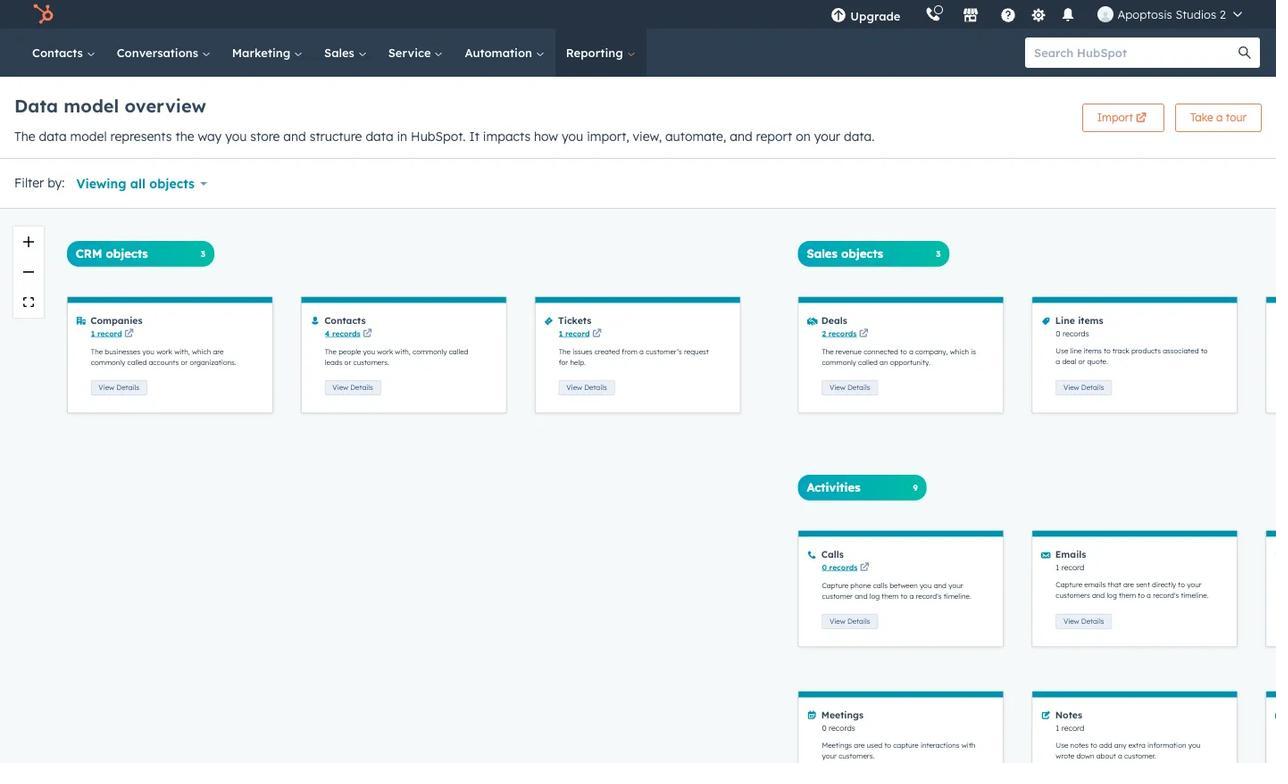 Task type: locate. For each thing, give the bounding box(es) containing it.
to up opportunity.
[[901, 348, 907, 356]]

created
[[595, 348, 620, 356]]

0 vertical spatial customers.
[[353, 358, 389, 367]]

details for line items
[[1082, 383, 1105, 392]]

the inside the businesses you work with, which are commonly called accounts or organizations.
[[91, 348, 103, 356]]

data.
[[844, 129, 875, 145]]

marketing
[[232, 46, 294, 60]]

fit view image
[[23, 298, 34, 308]]

0 vertical spatial use
[[1056, 347, 1069, 356]]

2 record's from the left
[[916, 592, 942, 601]]

overview
[[125, 95, 206, 117]]

details for calls
[[848, 617, 871, 626]]

extra
[[1129, 742, 1146, 751]]

0 horizontal spatial customers.
[[353, 358, 389, 367]]

view details down help.
[[567, 383, 607, 392]]

1 down companies
[[91, 329, 95, 338]]

or for line items
[[1079, 358, 1086, 366]]

1 use from the top
[[1056, 347, 1069, 356]]

structure
[[310, 129, 362, 145]]

view details for deals
[[830, 383, 871, 392]]

0 horizontal spatial capture
[[822, 582, 849, 591]]

0 records up "meetings are used to capture interactions with your customers."
[[822, 724, 856, 733]]

1 horizontal spatial called
[[449, 348, 469, 356]]

0 records for meetings
[[822, 724, 856, 733]]

to down between
[[901, 592, 908, 601]]

1 record link
[[91, 329, 122, 338], [559, 329, 590, 338]]

organizations.
[[190, 358, 236, 367]]

use
[[1056, 347, 1069, 356], [1056, 742, 1069, 751]]

use up wrote at the right of the page
[[1056, 742, 1069, 751]]

with, for companies
[[174, 348, 190, 356]]

work for contacts
[[377, 348, 393, 356]]

record's
[[1154, 592, 1179, 600], [916, 592, 942, 601]]

1 vertical spatial contacts
[[324, 315, 366, 327]]

view details down businesses
[[99, 383, 139, 392]]

1 or from the left
[[1079, 358, 1086, 366]]

view for line items
[[1064, 383, 1080, 392]]

or inside the businesses you work with, which are commonly called accounts or organizations.
[[181, 358, 188, 367]]

0 up "meetings are used to capture interactions with your customers."
[[822, 724, 827, 733]]

1 record link down tickets
[[559, 329, 590, 338]]

a left tour on the top right of page
[[1217, 110, 1224, 124]]

view details button down quote.
[[1056, 380, 1112, 396]]

items right line
[[1078, 315, 1104, 327]]

calls
[[822, 549, 844, 561]]

automation link
[[454, 29, 555, 77]]

1 horizontal spatial commonly
[[413, 348, 447, 356]]

are right that
[[1124, 581, 1135, 590]]

0 vertical spatial are
[[213, 348, 224, 356]]

0 horizontal spatial work
[[156, 348, 172, 356]]

view details button for tickets
[[559, 380, 615, 396]]

details for tickets
[[584, 383, 607, 392]]

menu item
[[913, 0, 917, 29]]

4
[[325, 329, 330, 338]]

0 records for line items
[[1056, 329, 1090, 338]]

view details down customer
[[830, 617, 871, 626]]

1 horizontal spatial record's
[[1154, 592, 1179, 600]]

settings image
[[1031, 8, 1047, 24]]

which
[[192, 348, 211, 356], [950, 348, 969, 356]]

sent
[[1137, 581, 1151, 590]]

view down customers
[[1064, 617, 1080, 626]]

work for companies
[[156, 348, 172, 356]]

1 log from the left
[[1107, 592, 1117, 600]]

tour
[[1227, 110, 1247, 124]]

view details button for contacts
[[325, 380, 381, 396]]

service link
[[378, 29, 454, 77]]

0 horizontal spatial commonly
[[91, 358, 125, 367]]

which inside the businesses you work with, which are commonly called accounts or organizations.
[[192, 348, 211, 356]]

customers. inside "meetings are used to capture interactions with your customers."
[[839, 753, 875, 761]]

1 vertical spatial 0
[[822, 563, 827, 572]]

record down emails
[[1062, 563, 1085, 572]]

the inside the people you work with, commonly called leads or customers.
[[325, 348, 337, 356]]

to down sent at the right bottom of the page
[[1138, 592, 1145, 600]]

search button
[[1230, 38, 1261, 68]]

a inside button
[[1217, 110, 1224, 124]]

items
[[1078, 315, 1104, 327], [1084, 347, 1102, 356]]

details for companies
[[116, 383, 139, 392]]

are up the organizations.
[[213, 348, 224, 356]]

view details button down leads
[[325, 380, 381, 396]]

0 vertical spatial meetings
[[822, 710, 864, 722]]

details down revenue
[[848, 383, 871, 392]]

0 horizontal spatial called
[[127, 358, 147, 367]]

use inside use line items to track products associated to a deal or quote.
[[1056, 347, 1069, 356]]

records for contacts
[[332, 329, 361, 338]]

1 horizontal spatial which
[[950, 348, 969, 356]]

view details button down help.
[[559, 380, 615, 396]]

0 horizontal spatial 2
[[822, 329, 826, 338]]

0 horizontal spatial with,
[[174, 348, 190, 356]]

or inside the people you work with, commonly called leads or customers.
[[344, 358, 351, 367]]

products
[[1132, 347, 1161, 356]]

you right between
[[920, 582, 932, 591]]

are inside "meetings are used to capture interactions with your customers."
[[854, 742, 865, 751]]

1 with, from the left
[[174, 348, 190, 356]]

2 horizontal spatial commonly
[[822, 358, 857, 367]]

1 horizontal spatial or
[[344, 358, 351, 367]]

view for contacts
[[333, 383, 349, 392]]

take
[[1191, 110, 1214, 124]]

0 records down line items
[[1056, 329, 1090, 338]]

2 vertical spatial 0
[[822, 724, 827, 733]]

capture inside the capture emails that are sent directly to your customers and log them to a record's timeline.
[[1056, 581, 1083, 590]]

2 horizontal spatial or
[[1079, 358, 1086, 366]]

use line items to track products associated to a deal or quote.
[[1056, 347, 1208, 366]]

0 horizontal spatial record's
[[916, 592, 942, 601]]

2 1 record link from the left
[[559, 329, 590, 338]]

menu
[[819, 0, 1255, 29]]

2 down deals
[[822, 329, 826, 338]]

line
[[1056, 315, 1076, 327]]

0 for line items
[[1056, 329, 1061, 338]]

records inside 'link'
[[830, 563, 858, 572]]

customers. down people
[[353, 358, 389, 367]]

view details down customers
[[1064, 617, 1105, 626]]

your
[[814, 129, 841, 145], [1187, 581, 1202, 590], [949, 582, 964, 591], [822, 753, 837, 761]]

2 work from the left
[[377, 348, 393, 356]]

1 horizontal spatial work
[[377, 348, 393, 356]]

you right people
[[363, 348, 375, 356]]

1 vertical spatial customers.
[[839, 753, 875, 761]]

1 down emails
[[1056, 563, 1060, 572]]

items inside use line items to track products associated to a deal or quote.
[[1084, 347, 1102, 356]]

0 horizontal spatial them
[[882, 592, 899, 601]]

customer
[[822, 592, 853, 601]]

contacts down hubspot link
[[32, 46, 86, 60]]

view details
[[99, 383, 139, 392], [333, 383, 373, 392], [567, 383, 607, 392], [830, 383, 871, 392], [1064, 383, 1105, 392], [830, 617, 871, 626], [1064, 617, 1105, 626]]

details for contacts
[[350, 383, 373, 392]]

1 horizontal spatial capture
[[1056, 581, 1083, 590]]

0 down 'calls'
[[822, 563, 827, 572]]

directly
[[1152, 581, 1177, 590]]

help.
[[570, 358, 586, 367]]

details
[[116, 383, 139, 392], [350, 383, 373, 392], [584, 383, 607, 392], [848, 383, 871, 392], [1082, 383, 1105, 392], [848, 617, 871, 626], [1082, 617, 1105, 626]]

take a tour button
[[1176, 103, 1262, 132]]

3 or from the left
[[344, 358, 351, 367]]

meetings are used to capture interactions with your customers.
[[822, 742, 976, 761]]

view details down revenue
[[830, 383, 871, 392]]

and
[[284, 129, 306, 145], [730, 129, 753, 145], [934, 582, 947, 591], [1093, 592, 1105, 600], [855, 592, 868, 601]]

0
[[1056, 329, 1061, 338], [822, 563, 827, 572], [822, 724, 827, 733]]

view details for emails
[[1064, 617, 1105, 626]]

view down businesses
[[99, 383, 114, 392]]

you right information
[[1189, 742, 1201, 751]]

1 which from the left
[[192, 348, 211, 356]]

your inside the capture emails that are sent directly to your customers and log them to a record's timeline.
[[1187, 581, 1202, 590]]

import
[[1098, 110, 1134, 124]]

commonly inside "the revenue connected to a company, which is commonly called an opportunity."
[[822, 358, 857, 367]]

contacts link
[[21, 29, 106, 77]]

data model overview
[[14, 95, 206, 117]]

a down sent at the right bottom of the page
[[1147, 592, 1152, 600]]

1 horizontal spatial are
[[854, 742, 865, 751]]

them down that
[[1119, 592, 1136, 600]]

calling icon image
[[926, 7, 942, 23]]

details down quote.
[[1082, 383, 1105, 392]]

1 horizontal spatial customers.
[[839, 753, 875, 761]]

2 horizontal spatial called
[[859, 358, 878, 367]]

use up deal
[[1056, 347, 1069, 356]]

1 vertical spatial items
[[1084, 347, 1102, 356]]

2 use from the top
[[1056, 742, 1069, 751]]

company,
[[916, 348, 948, 356]]

view details for companies
[[99, 383, 139, 392]]

capture for emails
[[1056, 581, 1083, 590]]

details down customer
[[848, 617, 871, 626]]

model right "data"
[[64, 95, 119, 117]]

a
[[1217, 110, 1224, 124], [640, 348, 644, 356], [909, 348, 914, 356], [1056, 358, 1061, 366], [1147, 592, 1152, 600], [910, 592, 914, 601], [1118, 753, 1123, 761]]

records down 'calls'
[[830, 563, 858, 572]]

records up people
[[332, 329, 361, 338]]

your inside capture phone calls between you and your customer and log them to a record's timeline.
[[949, 582, 964, 591]]

for
[[559, 358, 568, 367]]

view details button for line items
[[1056, 380, 1112, 396]]

with, for contacts
[[395, 348, 411, 356]]

1 horizontal spatial data
[[366, 129, 394, 145]]

and down "emails"
[[1093, 592, 1105, 600]]

with, inside the people you work with, commonly called leads or customers.
[[395, 348, 411, 356]]

2 timeline. from the left
[[944, 592, 972, 601]]

0 horizontal spatial 1 record link
[[91, 329, 122, 338]]

companies
[[90, 315, 143, 327]]

help image
[[1001, 8, 1017, 24]]

0 horizontal spatial are
[[213, 348, 224, 356]]

0 horizontal spatial or
[[181, 358, 188, 367]]

with, inside the businesses you work with, which are commonly called accounts or organizations.
[[174, 348, 190, 356]]

log
[[1107, 592, 1117, 600], [870, 592, 880, 601]]

and inside the capture emails that are sent directly to your customers and log them to a record's timeline.
[[1093, 592, 1105, 600]]

2 horizontal spatial are
[[1124, 581, 1135, 590]]

data
[[14, 95, 58, 117]]

1 vertical spatial 2
[[822, 329, 826, 338]]

the down "data"
[[14, 129, 35, 145]]

1 horizontal spatial timeline.
[[1181, 592, 1209, 600]]

records for deals
[[829, 329, 857, 338]]

or for companies
[[181, 358, 188, 367]]

0 vertical spatial 0
[[1056, 329, 1061, 338]]

you right way
[[225, 129, 247, 145]]

1 vertical spatial meetings
[[822, 742, 852, 751]]

or down line
[[1079, 358, 1086, 366]]

1 horizontal spatial log
[[1107, 592, 1117, 600]]

data left in
[[366, 129, 394, 145]]

model down data model overview
[[70, 129, 107, 145]]

notifications image
[[1061, 8, 1077, 24]]

contacts up 4 records link
[[324, 315, 366, 327]]

1 record link for tickets
[[559, 329, 590, 338]]

or inside use line items to track products associated to a deal or quote.
[[1079, 358, 1086, 366]]

1 vertical spatial use
[[1056, 742, 1069, 751]]

0 records down 'calls'
[[822, 563, 858, 572]]

viewing all objects
[[76, 176, 195, 192]]

work inside the businesses you work with, which are commonly called accounts or organizations.
[[156, 348, 172, 356]]

the left businesses
[[91, 348, 103, 356]]

log inside capture phone calls between you and your customer and log them to a record's timeline.
[[870, 592, 880, 601]]

menu containing apoptosis studios 2
[[819, 0, 1255, 29]]

1 work from the left
[[156, 348, 172, 356]]

the data model represents the way you store and structure data in hubspot. it impacts how you import, view, automate, and report on your data.
[[14, 129, 875, 145]]

work right people
[[377, 348, 393, 356]]

meetings inside "meetings are used to capture interactions with your customers."
[[822, 742, 852, 751]]

record's down between
[[916, 592, 942, 601]]

1 record's from the left
[[1154, 592, 1179, 600]]

capture up customer
[[822, 582, 849, 591]]

2 which from the left
[[950, 348, 969, 356]]

meetings left used
[[822, 742, 852, 751]]

0 for meetings
[[822, 724, 827, 733]]

0 vertical spatial model
[[64, 95, 119, 117]]

objects
[[149, 176, 195, 192]]

revenue
[[836, 348, 862, 356]]

you inside use notes to add any extra information you wrote down about a customer.
[[1189, 742, 1201, 751]]

the inside 'the issues created from a customer's request for help.'
[[559, 348, 571, 356]]

to
[[1104, 347, 1111, 356], [1201, 347, 1208, 356], [901, 348, 907, 356], [1179, 581, 1186, 590], [1138, 592, 1145, 600], [901, 592, 908, 601], [885, 742, 892, 751], [1091, 742, 1098, 751]]

work inside the people you work with, commonly called leads or customers.
[[377, 348, 393, 356]]

1 them from the left
[[1119, 592, 1136, 600]]

1 horizontal spatial 2
[[1220, 7, 1227, 21]]

or down people
[[344, 358, 351, 367]]

the people you work with, commonly called leads or customers.
[[325, 348, 469, 367]]

2 with, from the left
[[395, 348, 411, 356]]

details down customers
[[1082, 617, 1105, 626]]

a left deal
[[1056, 358, 1061, 366]]

information
[[1148, 742, 1187, 751]]

which up the organizations.
[[192, 348, 211, 356]]

called inside the people you work with, commonly called leads or customers.
[[449, 348, 469, 356]]

an
[[880, 358, 888, 367]]

1 vertical spatial are
[[1124, 581, 1135, 590]]

you
[[225, 129, 247, 145], [562, 129, 584, 145], [142, 348, 155, 356], [363, 348, 375, 356], [920, 582, 932, 591], [1189, 742, 1201, 751]]

0 horizontal spatial contacts
[[32, 46, 86, 60]]

the for the issues created from a customer's request for help.
[[559, 348, 571, 356]]

2 them from the left
[[882, 592, 899, 601]]

view down revenue
[[830, 383, 846, 392]]

work
[[156, 348, 172, 356], [377, 348, 393, 356]]

view details down leads
[[333, 383, 373, 392]]

capture for calls
[[822, 582, 849, 591]]

1 record down notes
[[1056, 724, 1085, 733]]

records up "meetings are used to capture interactions with your customers."
[[829, 724, 856, 733]]

you inside the businesses you work with, which are commonly called accounts or organizations.
[[142, 348, 155, 356]]

data
[[39, 129, 67, 145], [366, 129, 394, 145]]

are left used
[[854, 742, 865, 751]]

by:
[[47, 175, 65, 191]]

0 down line
[[1056, 329, 1061, 338]]

1 horizontal spatial them
[[1119, 592, 1136, 600]]

or right accounts
[[181, 358, 188, 367]]

0 horizontal spatial timeline.
[[944, 592, 972, 601]]

view details button down customer
[[822, 614, 878, 630]]

issues
[[573, 348, 593, 356]]

view details button for calls
[[822, 614, 878, 630]]

1 horizontal spatial with,
[[395, 348, 411, 356]]

a inside 'the issues created from a customer's request for help.'
[[640, 348, 644, 356]]

log down calls
[[870, 592, 880, 601]]

a up opportunity.
[[909, 348, 914, 356]]

use inside use notes to add any extra information you wrote down about a customer.
[[1056, 742, 1069, 751]]

2 log from the left
[[870, 592, 880, 601]]

0 vertical spatial 0 records
[[1056, 329, 1090, 338]]

2 or from the left
[[181, 358, 188, 367]]

record down notes
[[1062, 724, 1085, 733]]

2 vertical spatial 0 records
[[822, 724, 856, 733]]

0 horizontal spatial log
[[870, 592, 880, 601]]

1 1 record link from the left
[[91, 329, 122, 338]]

a inside capture phone calls between you and your customer and log them to a record's timeline.
[[910, 592, 914, 601]]

all
[[130, 176, 146, 192]]

them down calls
[[882, 592, 899, 601]]

1 horizontal spatial contacts
[[324, 315, 366, 327]]

the for the revenue connected to a company, which is commonly called an opportunity.
[[822, 348, 834, 356]]

view details button down customers
[[1056, 614, 1112, 630]]

leads
[[325, 358, 343, 367]]

view details down quote.
[[1064, 383, 1105, 392]]

the up for on the top left of page
[[559, 348, 571, 356]]

log down that
[[1107, 592, 1117, 600]]

model
[[64, 95, 119, 117], [70, 129, 107, 145]]

capture
[[894, 742, 919, 751]]

viewing all objects button
[[65, 166, 219, 202]]

request
[[684, 348, 709, 356]]

details down people
[[350, 383, 373, 392]]

2 vertical spatial are
[[854, 742, 865, 751]]

1 record
[[91, 329, 122, 338], [559, 329, 590, 338], [1056, 563, 1085, 572], [1056, 724, 1085, 733]]

to inside "meetings are used to capture interactions with your customers."
[[885, 742, 892, 751]]

meetings up "meetings are used to capture interactions with your customers."
[[822, 710, 864, 722]]

commonly down revenue
[[822, 358, 857, 367]]

which left is
[[950, 348, 969, 356]]

interactions
[[921, 742, 960, 751]]

a down any
[[1118, 753, 1123, 761]]

capture inside capture phone calls between you and your customer and log them to a record's timeline.
[[822, 582, 849, 591]]

the for the businesses you work with, which are commonly called accounts or organizations.
[[91, 348, 103, 356]]

2 inside popup button
[[1220, 7, 1227, 21]]

commonly down businesses
[[91, 358, 125, 367]]

0 horizontal spatial which
[[192, 348, 211, 356]]

timeline. inside capture phone calls between you and your customer and log them to a record's timeline.
[[944, 592, 972, 601]]

details down businesses
[[116, 383, 139, 392]]

you up accounts
[[142, 348, 155, 356]]

capture up customers
[[1056, 581, 1083, 590]]

0 horizontal spatial data
[[39, 129, 67, 145]]

contacts
[[32, 46, 86, 60], [324, 315, 366, 327]]

the inside "the revenue connected to a company, which is commonly called an opportunity."
[[822, 348, 834, 356]]

1 record down tickets
[[559, 329, 590, 338]]

1 timeline. from the left
[[1181, 592, 1209, 600]]

data down "data"
[[39, 129, 67, 145]]

view details button down revenue
[[822, 380, 878, 396]]

1 horizontal spatial 1 record link
[[559, 329, 590, 338]]

records
[[332, 329, 361, 338], [829, 329, 857, 338], [1063, 329, 1090, 338], [830, 563, 858, 572], [829, 724, 856, 733]]

view down customer
[[830, 617, 846, 626]]

view down leads
[[333, 383, 349, 392]]

a down between
[[910, 592, 914, 601]]

the left revenue
[[822, 348, 834, 356]]

between
[[890, 582, 918, 591]]

4 records
[[325, 329, 361, 338]]

and right between
[[934, 582, 947, 591]]

quote.
[[1088, 358, 1109, 366]]

emails
[[1085, 581, 1106, 590]]

1
[[91, 329, 95, 338], [559, 329, 563, 338], [1056, 563, 1060, 572], [1056, 724, 1060, 733]]

0 vertical spatial 2
[[1220, 7, 1227, 21]]

connected
[[864, 348, 899, 356]]

customers. inside the people you work with, commonly called leads or customers.
[[353, 358, 389, 367]]



Task type: vqa. For each thing, say whether or not it's contained in the screenshot.
the a inside the "THE ISSUES CREATED FROM A CUSTOMER'S REQUEST FOR HELP."
yes



Task type: describe. For each thing, give the bounding box(es) containing it.
customers
[[1056, 592, 1091, 600]]

1 record down emails
[[1056, 563, 1085, 572]]

how
[[534, 129, 558, 145]]

way
[[198, 129, 222, 145]]

view details button for deals
[[822, 380, 878, 396]]

you inside capture phone calls between you and your customer and log them to a record's timeline.
[[920, 582, 932, 591]]

details for emails
[[1082, 617, 1105, 626]]

the businesses you work with, which are commonly called accounts or organizations.
[[91, 348, 236, 367]]

timeline. inside the capture emails that are sent directly to your customers and log them to a record's timeline.
[[1181, 592, 1209, 600]]

capture phone calls between you and your customer and log them to a record's timeline.
[[822, 582, 972, 601]]

log inside the capture emails that are sent directly to your customers and log them to a record's timeline.
[[1107, 592, 1117, 600]]

are inside the capture emails that are sent directly to your customers and log them to a record's timeline.
[[1124, 581, 1135, 590]]

0 records link
[[822, 563, 858, 572]]

service
[[388, 46, 435, 60]]

about
[[1097, 753, 1116, 761]]

record's inside capture phone calls between you and your customer and log them to a record's timeline.
[[916, 592, 942, 601]]

hubspot link
[[21, 4, 67, 25]]

import link
[[1083, 103, 1165, 132]]

view details for contacts
[[333, 383, 373, 392]]

notes
[[1071, 742, 1089, 751]]

take a tour
[[1191, 110, 1247, 124]]

view details for tickets
[[567, 383, 607, 392]]

the issues created from a customer's request for help.
[[559, 348, 709, 367]]

hubspot image
[[32, 4, 54, 25]]

use for notes
[[1056, 742, 1069, 751]]

record down tickets
[[565, 329, 590, 338]]

use for line items
[[1056, 347, 1069, 356]]

1 down tickets
[[559, 329, 563, 338]]

sales
[[324, 46, 358, 60]]

to left track
[[1104, 347, 1111, 356]]

deal
[[1063, 358, 1077, 366]]

view for tickets
[[567, 383, 583, 392]]

apoptosis studios 2 button
[[1088, 0, 1253, 29]]

any
[[1115, 742, 1127, 751]]

view for deals
[[830, 383, 846, 392]]

view for calls
[[830, 617, 846, 626]]

associated
[[1163, 347, 1199, 356]]

used
[[867, 742, 883, 751]]

1 data from the left
[[39, 129, 67, 145]]

from
[[622, 348, 638, 356]]

a inside use notes to add any extra information you wrote down about a customer.
[[1118, 753, 1123, 761]]

and right "store"
[[284, 129, 306, 145]]

zoom in image
[[23, 237, 34, 247]]

people
[[339, 348, 361, 356]]

a inside "the revenue connected to a company, which is commonly called an opportunity."
[[909, 348, 914, 356]]

marketplaces image
[[963, 8, 980, 24]]

you right how
[[562, 129, 584, 145]]

1 record down companies
[[91, 329, 122, 338]]

view,
[[633, 129, 662, 145]]

notifications button
[[1054, 0, 1084, 29]]

automate,
[[666, 129, 727, 145]]

0 inside 'link'
[[822, 563, 827, 572]]

view details button for companies
[[91, 380, 147, 396]]

1 down notes
[[1056, 724, 1060, 733]]

record down companies
[[97, 329, 122, 338]]

1 record link for companies
[[91, 329, 122, 338]]

upgrade
[[851, 9, 901, 23]]

represents
[[110, 129, 172, 145]]

capture emails that are sent directly to your customers and log them to a record's timeline.
[[1056, 581, 1209, 600]]

reporting
[[566, 46, 627, 60]]

phone
[[851, 582, 871, 591]]

line items
[[1056, 315, 1104, 327]]

them inside capture phone calls between you and your customer and log them to a record's timeline.
[[882, 592, 899, 601]]

view details for line items
[[1064, 383, 1105, 392]]

tara schultz image
[[1098, 6, 1114, 22]]

deals
[[822, 315, 848, 327]]

on
[[796, 129, 811, 145]]

settings link
[[1028, 5, 1050, 24]]

1 vertical spatial model
[[70, 129, 107, 145]]

you inside the people you work with, commonly called leads or customers.
[[363, 348, 375, 356]]

your inside "meetings are used to capture interactions with your customers."
[[822, 753, 837, 761]]

records for calls
[[830, 563, 858, 572]]

accounts
[[149, 358, 179, 367]]

and left report on the right top
[[730, 129, 753, 145]]

to inside capture phone calls between you and your customer and log them to a record's timeline.
[[901, 592, 908, 601]]

filter by:
[[14, 175, 65, 191]]

sales link
[[314, 29, 378, 77]]

help button
[[994, 0, 1024, 29]]

called inside the businesses you work with, which are commonly called accounts or organizations.
[[127, 358, 147, 367]]

wrote
[[1056, 753, 1075, 761]]

apoptosis studios 2
[[1118, 7, 1227, 21]]

that
[[1108, 581, 1122, 590]]

4 records link
[[325, 329, 361, 338]]

conversations
[[117, 46, 202, 60]]

viewing
[[76, 176, 126, 192]]

calling icon button
[[919, 3, 949, 26]]

records down line items
[[1063, 329, 1090, 338]]

view details button for emails
[[1056, 614, 1112, 630]]

commonly inside the people you work with, commonly called leads or customers.
[[413, 348, 447, 356]]

to right directly at the right bottom of the page
[[1179, 581, 1186, 590]]

businesses
[[105, 348, 140, 356]]

meetings for meetings
[[822, 710, 864, 722]]

hubspot.
[[411, 129, 466, 145]]

Search HubSpot search field
[[1026, 38, 1245, 68]]

use notes to add any extra information you wrote down about a customer.
[[1056, 742, 1201, 761]]

2 data from the left
[[366, 129, 394, 145]]

to inside use notes to add any extra information you wrote down about a customer.
[[1091, 742, 1098, 751]]

a inside the capture emails that are sent directly to your customers and log them to a record's timeline.
[[1147, 592, 1152, 600]]

store
[[250, 129, 280, 145]]

a inside use line items to track products associated to a deal or quote.
[[1056, 358, 1061, 366]]

view details for calls
[[830, 617, 871, 626]]

2 records link
[[822, 329, 857, 338]]

tickets
[[558, 315, 592, 327]]

customer's
[[646, 348, 682, 356]]

notes
[[1056, 710, 1083, 722]]

1 vertical spatial 0 records
[[822, 563, 858, 572]]

impacts
[[483, 129, 531, 145]]

track
[[1113, 347, 1130, 356]]

report
[[756, 129, 793, 145]]

which inside "the revenue connected to a company, which is commonly called an opportunity."
[[950, 348, 969, 356]]

import,
[[587, 129, 630, 145]]

studios
[[1176, 7, 1217, 21]]

with
[[962, 742, 976, 751]]

the for the data model represents the way you store and structure data in hubspot. it impacts how you import, view, automate, and report on your data.
[[14, 129, 35, 145]]

record's inside the capture emails that are sent directly to your customers and log them to a record's timeline.
[[1154, 592, 1179, 600]]

meetings for meetings are used to capture interactions with your customers.
[[822, 742, 852, 751]]

the for the people you work with, commonly called leads or customers.
[[325, 348, 337, 356]]

and down phone
[[855, 592, 868, 601]]

upgrade image
[[831, 8, 847, 24]]

called inside "the revenue connected to a company, which is commonly called an opportunity."
[[859, 358, 878, 367]]

calls
[[873, 582, 888, 591]]

conversations link
[[106, 29, 221, 77]]

view for emails
[[1064, 617, 1080, 626]]

add
[[1100, 742, 1113, 751]]

opportunity.
[[890, 358, 931, 367]]

0 vertical spatial items
[[1078, 315, 1104, 327]]

to right associated
[[1201, 347, 1208, 356]]

down
[[1077, 753, 1095, 761]]

0 vertical spatial contacts
[[32, 46, 86, 60]]

search image
[[1239, 46, 1252, 59]]

customer.
[[1125, 753, 1157, 761]]

it
[[469, 129, 480, 145]]

marketplaces button
[[953, 0, 990, 29]]

are inside the businesses you work with, which are commonly called accounts or organizations.
[[213, 348, 224, 356]]

the
[[176, 129, 194, 145]]

commonly inside the businesses you work with, which are commonly called accounts or organizations.
[[91, 358, 125, 367]]

them inside the capture emails that are sent directly to your customers and log them to a record's timeline.
[[1119, 592, 1136, 600]]

details for deals
[[848, 383, 871, 392]]

to inside "the revenue connected to a company, which is commonly called an opportunity."
[[901, 348, 907, 356]]

view for companies
[[99, 383, 114, 392]]



